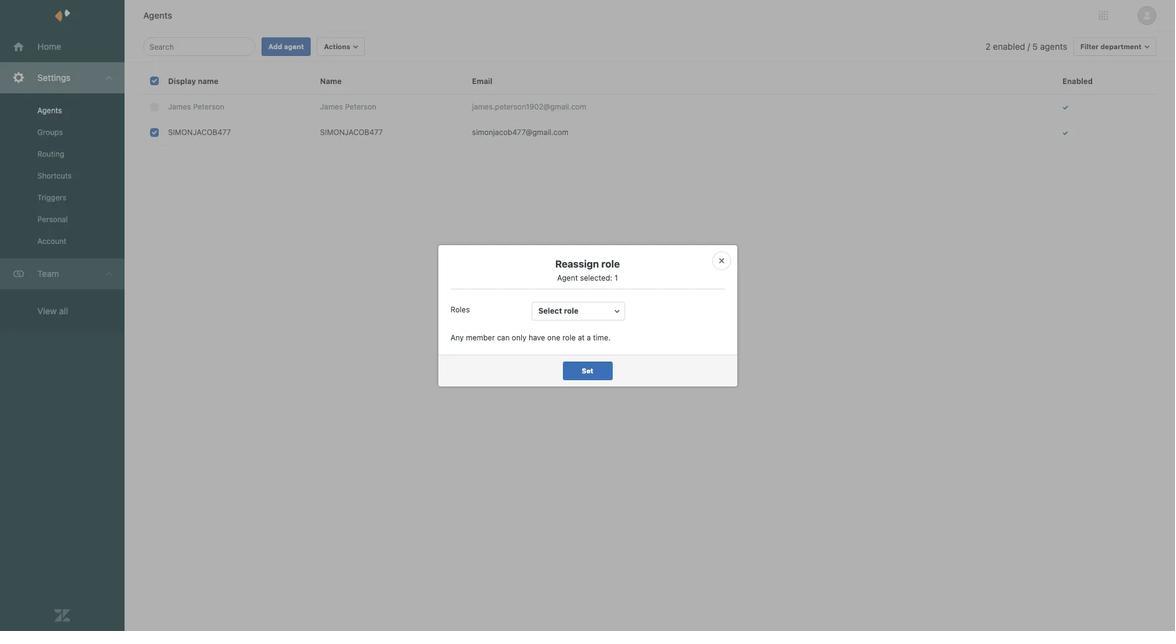 Task type: locate. For each thing, give the bounding box(es) containing it.
only
[[512, 333, 527, 342]]

email
[[472, 76, 493, 86]]

actions button
[[317, 37, 365, 56]]

james down display
[[168, 102, 191, 112]]

team
[[37, 269, 59, 279]]

triggers
[[37, 193, 66, 202]]

0 horizontal spatial peterson
[[193, 102, 224, 112]]

agents up groups
[[37, 106, 62, 115]]

0 horizontal spatial agents
[[37, 106, 62, 115]]

simonjacob477 down "name" at the left top of page
[[320, 128, 383, 137]]

0 horizontal spatial james
[[168, 102, 191, 112]]

filter
[[1081, 42, 1099, 50]]

any
[[451, 333, 464, 342]]

1 james peterson from the left
[[168, 102, 224, 112]]

0 horizontal spatial james peterson
[[168, 102, 224, 112]]

1 peterson from the left
[[193, 102, 224, 112]]

agents
[[143, 10, 172, 21], [37, 106, 62, 115]]

james
[[168, 102, 191, 112], [320, 102, 343, 112]]

agents
[[1041, 41, 1068, 52]]

agents up search text box
[[143, 10, 172, 21]]

role right select on the left of the page
[[564, 306, 579, 316]]

have
[[529, 333, 545, 342]]

role inside reassign role agent selected: 1
[[602, 258, 620, 269]]

2 simonjacob477 from the left
[[320, 128, 383, 137]]

member
[[466, 333, 495, 342]]

peterson
[[193, 102, 224, 112], [345, 102, 377, 112]]

role up 1
[[602, 258, 620, 269]]

role left at
[[563, 333, 576, 342]]

name
[[320, 76, 342, 86]]

2 james peterson from the left
[[320, 102, 377, 112]]

simonjacob477 down display name
[[168, 128, 231, 137]]

1 horizontal spatial james peterson
[[320, 102, 377, 112]]

0 horizontal spatial simonjacob477
[[168, 128, 231, 137]]

1 horizontal spatial simonjacob477
[[320, 128, 383, 137]]

role for select
[[564, 306, 579, 316]]

james down "name" at the left top of page
[[320, 102, 343, 112]]

role for reassign
[[602, 258, 620, 269]]

a
[[587, 333, 591, 342]]

james peterson down display name
[[168, 102, 224, 112]]

/
[[1028, 41, 1031, 52]]

simonjacob477
[[168, 128, 231, 137], [320, 128, 383, 137]]

2 james from the left
[[320, 102, 343, 112]]

set button
[[563, 362, 613, 380]]

1 horizontal spatial peterson
[[345, 102, 377, 112]]

5
[[1033, 41, 1038, 52]]

selected:
[[580, 273, 613, 283]]

settings
[[37, 72, 71, 83]]

role
[[602, 258, 620, 269], [564, 306, 579, 316], [563, 333, 576, 342]]

james peterson
[[168, 102, 224, 112], [320, 102, 377, 112]]

personal
[[37, 215, 68, 224]]

1 vertical spatial role
[[564, 306, 579, 316]]

routing
[[37, 150, 64, 159]]

shortcuts
[[37, 171, 72, 181]]

any member can only have one role at a time.
[[451, 333, 611, 342]]

0 vertical spatial agents
[[143, 10, 172, 21]]

0 vertical spatial role
[[602, 258, 620, 269]]

one
[[548, 333, 561, 342]]

1 horizontal spatial james
[[320, 102, 343, 112]]

james peterson down "name" at the left top of page
[[320, 102, 377, 112]]

view all
[[37, 306, 68, 316]]

enabled
[[994, 41, 1026, 52]]

account
[[37, 237, 66, 246]]



Task type: vqa. For each thing, say whether or not it's contained in the screenshot.
THE SET
yes



Task type: describe. For each thing, give the bounding box(es) containing it.
add agent
[[269, 42, 304, 50]]

2 enabled / 5 agents
[[986, 41, 1068, 52]]

2
[[986, 41, 991, 52]]

display
[[168, 76, 196, 86]]

actions
[[324, 42, 350, 50]]

filter department
[[1081, 42, 1142, 50]]

department
[[1101, 42, 1142, 50]]

1 james from the left
[[168, 102, 191, 112]]

filter department button
[[1074, 37, 1157, 56]]

home
[[37, 41, 61, 52]]

roles
[[451, 305, 470, 314]]

1 simonjacob477 from the left
[[168, 128, 231, 137]]

add agent button
[[262, 37, 311, 56]]

agent
[[284, 42, 304, 50]]

1
[[615, 273, 618, 283]]

Search text field
[[150, 39, 245, 54]]

at
[[578, 333, 585, 342]]

select
[[539, 306, 562, 316]]

enabled
[[1063, 76, 1093, 86]]

select role
[[539, 306, 579, 316]]

add
[[269, 42, 282, 50]]

1 vertical spatial agents
[[37, 106, 62, 115]]

agent
[[557, 273, 578, 283]]

2 vertical spatial role
[[563, 333, 576, 342]]

reassign role agent selected: 1
[[555, 258, 620, 283]]

view
[[37, 306, 57, 316]]

zendesk products image
[[1100, 11, 1108, 20]]

display name
[[168, 76, 218, 86]]

james.peterson1902@gmail.com
[[472, 102, 587, 112]]

simonjacob477@gmail.com
[[472, 128, 569, 137]]

2 peterson from the left
[[345, 102, 377, 112]]

all
[[59, 306, 68, 316]]

groups
[[37, 128, 63, 137]]

1 horizontal spatial agents
[[143, 10, 172, 21]]

can
[[497, 333, 510, 342]]

set
[[582, 367, 594, 375]]

time.
[[593, 333, 611, 342]]

reassign
[[555, 258, 599, 269]]

name
[[198, 76, 218, 86]]



